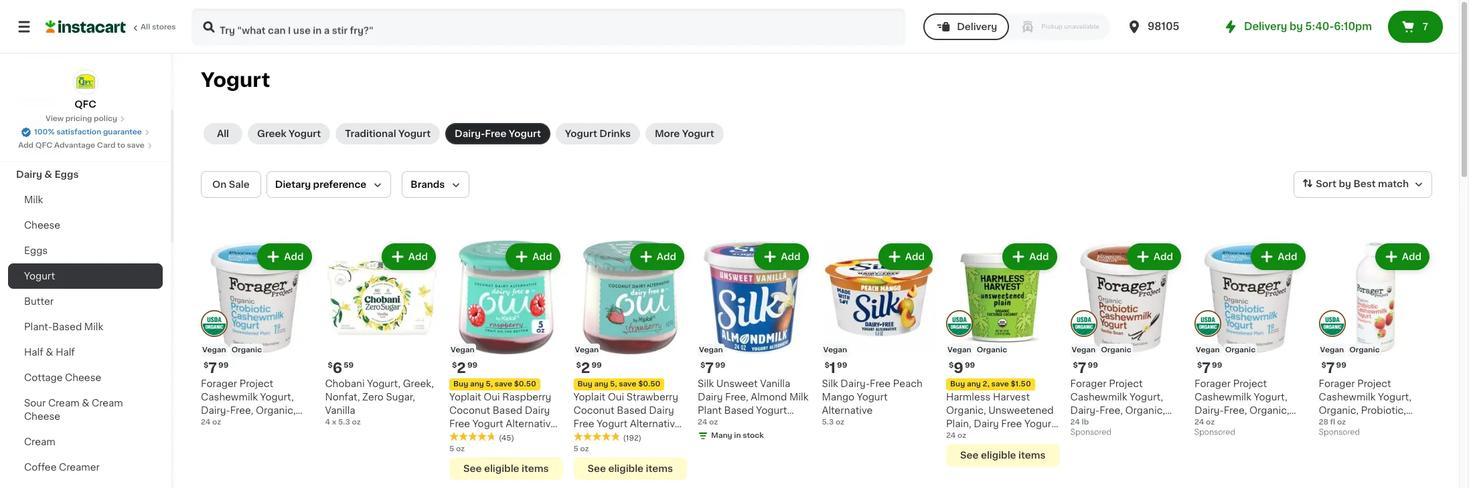 Task type: vqa. For each thing, say whether or not it's contained in the screenshot.
$0.79
no



Task type: describe. For each thing, give the bounding box(es) containing it.
policy
[[94, 115, 117, 123]]

5 vegan from the left
[[823, 347, 847, 354]]

$ 2 99 for yoplait oui strawberry coconut based dairy free yogurt alternative, glass yogurt jar
[[576, 361, 602, 375]]

coffee creamer
[[24, 463, 100, 473]]

glass for yoplait oui raspberry coconut based dairy free yogurt alternative, glass yogurt jar
[[449, 433, 476, 442]]

5, for strawberry
[[610, 381, 617, 388]]

milk inside silk unsweet vanilla dairy free, almond milk plant based yogurt alternative tub
[[790, 393, 809, 402]]

1 horizontal spatial qfc
[[75, 100, 96, 109]]

dairy for yoplait oui strawberry coconut based dairy free yogurt alternative, glass yogurt jar
[[649, 406, 674, 416]]

5 for yoplait oui raspberry coconut based dairy free yogurt alternative, glass yogurt jar
[[449, 446, 454, 453]]

$ for 1st product group from the right
[[1322, 362, 1327, 369]]

probiotic for 2nd product group from right
[[1195, 433, 1237, 442]]

organic, inside forager project cashewmilk yogurt, dairy-free, organic, vanilla bean, probiotic
[[1125, 406, 1165, 416]]

organic, inside harmless harvest organic, unsweetened plain, dairy free yogurt alternative
[[946, 406, 986, 416]]

8 add button from the left
[[1128, 245, 1180, 269]]

99 for product group containing 1
[[837, 362, 847, 369]]

99 for 1st product group from the right
[[1336, 362, 1347, 369]]

x
[[332, 419, 336, 426]]

organic for item badge image associated with 1st product group from the left
[[232, 347, 262, 354]]

3 add button from the left
[[507, 245, 559, 269]]

greek yogurt
[[257, 129, 321, 139]]

card
[[97, 142, 115, 149]]

all for all stores
[[141, 23, 150, 31]]

cream up coffee
[[24, 438, 55, 447]]

see eligible items for yoplait oui strawberry coconut based dairy free yogurt alternative, glass yogurt jar
[[588, 464, 673, 474]]

24 oz for 2nd product group from right
[[1195, 419, 1215, 426]]

milk link
[[8, 188, 163, 213]]

100%
[[34, 129, 55, 136]]

4 vegan from the left
[[699, 347, 723, 354]]

eligible for harmless harvest organic, unsweetened plain, dairy free yogurt alternative
[[981, 451, 1016, 460]]

cheese link
[[8, 213, 163, 238]]

creamer
[[59, 463, 100, 473]]

add qfc advantage card to save
[[18, 142, 145, 149]]

see for yoplait oui raspberry coconut based dairy free yogurt alternative, glass yogurt jar
[[463, 464, 482, 474]]

4 $ from the left
[[576, 362, 581, 369]]

$ for eighth product group from the left
[[1073, 362, 1078, 369]]

forager for forager project cashewmilk yogurt, dairy-free, organic, vanilla bean, probiotic item badge icon
[[1071, 379, 1107, 389]]

3 99 from the left
[[592, 362, 602, 369]]

yogurt, for 2nd product group from right
[[1254, 393, 1288, 402]]

save for harmless harvest organic, unsweetened plain, dairy free yogurt alternative
[[992, 381, 1009, 388]]

1 half from the left
[[24, 348, 43, 358]]

cheese inside cheese link
[[24, 221, 60, 230]]

99 for 1st product group from the left
[[218, 362, 229, 369]]

sour cream & cream cheese link
[[8, 391, 163, 430]]

7 for 1st product group from the left
[[209, 361, 217, 375]]

advantage
[[54, 142, 95, 149]]

produce
[[16, 145, 57, 154]]

(45)
[[499, 435, 514, 442]]

jar for raspberry
[[511, 433, 526, 442]]

dairy- inside the dairy-free yogurt link
[[455, 129, 485, 139]]

cream down cottage cheese link
[[92, 399, 123, 409]]

99 inside $ 9 99
[[965, 362, 975, 369]]

project for 1st product group from the right
[[1358, 379, 1391, 389]]

4 vegan organic from the left
[[1196, 347, 1256, 354]]

guarantee
[[103, 129, 142, 136]]

traditional
[[345, 129, 396, 139]]

24 for fifth product group from the left
[[698, 419, 707, 426]]

on sale button
[[201, 171, 261, 198]]

buy any 2, save $1.50
[[950, 381, 1031, 388]]

yogurt inside silk dairy-free peach mango yogurt alternative 5.3 oz
[[857, 393, 888, 402]]

item badge image for forager project cashewmilk yogurt, dairy-free, organic, vanilla bean, probiotic
[[1071, 311, 1097, 338]]

based inside yoplait oui strawberry coconut based dairy free yogurt alternative, glass yogurt jar
[[617, 406, 647, 416]]

yogurt drinks
[[565, 129, 631, 139]]

instacart logo image
[[46, 19, 126, 35]]

7 inside button
[[1423, 22, 1429, 31]]

all for all
[[217, 129, 229, 139]]

sort
[[1316, 180, 1337, 189]]

view
[[45, 115, 64, 123]]

1 vegan organic from the left
[[202, 347, 262, 354]]

forager project cashewmilk yogurt, dairy-free, organic, unsweetened plain, probiotic for 1st product group from the left
[[201, 379, 296, 442]]

7 vegan from the left
[[1072, 347, 1096, 354]]

cashewmilk for 1st product group from the right
[[1319, 393, 1376, 402]]

lists link
[[8, 38, 163, 64]]

dietary preference button
[[266, 171, 391, 198]]

$ for product group containing 1
[[825, 362, 830, 369]]

vanilla inside forager project cashewmilk yogurt, dairy-free, organic, vanilla bean, probiotic
[[1071, 420, 1101, 429]]

1 vegan from the left
[[202, 347, 226, 354]]

plant-based milk
[[24, 323, 103, 332]]

5.3 inside silk dairy-free peach mango yogurt alternative 5.3 oz
[[822, 419, 834, 426]]

alternative inside silk unsweet vanilla dairy free, almond milk plant based yogurt alternative tub
[[698, 420, 749, 429]]

7 for 1st product group from the right
[[1327, 361, 1335, 375]]

brands
[[411, 180, 445, 190]]

1
[[830, 361, 836, 375]]

see eligible items button for yoplait oui strawberry coconut based dairy free yogurt alternative, glass yogurt jar
[[574, 458, 687, 481]]

alternative, for raspberry
[[506, 420, 559, 429]]

$ for fifth product group from the left
[[701, 362, 705, 369]]

28 fl oz
[[1319, 419, 1346, 426]]

99 for fifth product group from the left
[[715, 362, 726, 369]]

unsweetened for 2nd product group from right
[[1195, 420, 1260, 429]]

zero
[[362, 393, 384, 402]]

cottage cheese
[[24, 374, 101, 383]]

add qfc advantage card to save link
[[18, 141, 153, 151]]

raspberry
[[502, 393, 551, 402]]

best match
[[1354, 180, 1409, 189]]

preference
[[313, 180, 367, 190]]

7 button
[[1388, 11, 1443, 43]]

recipes link
[[8, 86, 163, 111]]

coconut for yoplait oui strawberry coconut based dairy free yogurt alternative, glass yogurt jar
[[574, 406, 615, 416]]

$1.50
[[1011, 381, 1031, 388]]

free inside silk dairy-free peach mango yogurt alternative 5.3 oz
[[870, 379, 891, 389]]

free for strawberry
[[574, 420, 594, 429]]

9 add button from the left
[[1253, 245, 1304, 269]]

view pricing policy
[[45, 115, 117, 123]]

10 add button from the left
[[1377, 245, 1429, 269]]

5.3 inside chobani yogurt, greek, nonfat, zero sugar, vanilla 4 x 5.3 oz
[[338, 419, 350, 426]]

sort by
[[1316, 180, 1351, 189]]

strawberry inside yoplait oui strawberry coconut based dairy free yogurt alternative, glass yogurt jar
[[627, 393, 678, 402]]

all stores
[[141, 23, 176, 31]]

item badge image for 2nd product group from right
[[1195, 311, 1222, 338]]

see for harmless harvest organic, unsweetened plain, dairy free yogurt alternative
[[960, 451, 979, 460]]

24 oz for fifth product group from the left
[[698, 419, 718, 426]]

item badge image for 1st product group from the left
[[201, 311, 228, 338]]

dairy-free yogurt
[[455, 129, 541, 139]]

lb
[[1082, 419, 1089, 426]]

more yogurt link
[[646, 123, 724, 145]]

organic, inside forager project cashewmilk yogurt, organic, probiotic, strawberry
[[1319, 406, 1359, 416]]

98105 button
[[1126, 8, 1207, 46]]

$ for product group containing 6
[[328, 362, 333, 369]]

in
[[734, 432, 741, 440]]

0 vertical spatial milk
[[24, 196, 43, 205]]

dairy for yoplait oui raspberry coconut based dairy free yogurt alternative, glass yogurt jar
[[525, 406, 550, 416]]

7 for 2nd product group from right
[[1202, 361, 1211, 375]]

satisfaction
[[56, 129, 101, 136]]

items for yoplait oui raspberry coconut based dairy free yogurt alternative, glass yogurt jar
[[522, 464, 549, 474]]

produce link
[[8, 137, 163, 162]]

6:10pm
[[1334, 21, 1372, 31]]

Search field
[[193, 9, 905, 44]]

1 vertical spatial qfc
[[35, 142, 52, 149]]

sour
[[24, 399, 46, 409]]

dairy & eggs
[[16, 170, 79, 179]]

$0.50 for strawberry
[[638, 381, 661, 388]]

based inside yoplait oui raspberry coconut based dairy free yogurt alternative, glass yogurt jar
[[493, 406, 522, 416]]

dairy-free yogurt link
[[445, 123, 550, 145]]

yogurt, inside chobani yogurt, greek, nonfat, zero sugar, vanilla 4 x 5.3 oz
[[367, 379, 401, 389]]

to
[[117, 142, 125, 149]]

3 organic from the left
[[1101, 347, 1132, 354]]

2 99 from the left
[[467, 362, 478, 369]]

fl
[[1330, 419, 1336, 426]]

chobani yogurt, greek, nonfat, zero sugar, vanilla 4 x 5.3 oz
[[325, 379, 434, 426]]

5 oz for yoplait oui strawberry coconut based dairy free yogurt alternative, glass yogurt jar
[[574, 446, 589, 453]]

yogurt, for 1st product group from the right
[[1378, 393, 1412, 402]]

4 product group from the left
[[574, 241, 687, 481]]

qfc logo image
[[73, 70, 98, 95]]

sponsored badge image for vanilla
[[1071, 429, 1111, 437]]

service type group
[[924, 13, 1110, 40]]

free inside the dairy-free yogurt link
[[485, 129, 507, 139]]

5 vegan organic from the left
[[1320, 347, 1380, 354]]

greek
[[257, 129, 286, 139]]

dairy- for 2nd product group from right
[[1195, 406, 1224, 416]]

3 vegan from the left
[[575, 347, 599, 354]]

yogurt link
[[8, 264, 163, 289]]

qfc link
[[73, 70, 98, 111]]

2 vegan from the left
[[451, 347, 475, 354]]

thanksgiving
[[16, 119, 80, 129]]

harmless harvest organic, unsweetened plain, dairy free yogurt alternative
[[946, 393, 1055, 442]]

cream link
[[8, 430, 163, 455]]

2 for yoplait oui strawberry coconut based dairy free yogurt alternative, glass yogurt jar
[[581, 361, 590, 375]]

forager for item badge icon related to forager project cashewmilk yogurt, organic, probiotic, strawberry
[[1319, 379, 1355, 389]]

based inside "link"
[[52, 323, 82, 332]]

harvest
[[993, 393, 1030, 402]]

cashewmilk for 2nd product group from right
[[1195, 393, 1252, 402]]

by for sort
[[1339, 180, 1351, 189]]

(192)
[[623, 435, 642, 442]]

thanksgiving link
[[8, 111, 163, 137]]

alternative inside harmless harvest organic, unsweetened plain, dairy free yogurt alternative
[[946, 433, 997, 442]]

5, for raspberry
[[486, 381, 493, 388]]

cashewmilk for eighth product group from the left
[[1071, 393, 1127, 402]]

bean,
[[1103, 420, 1130, 429]]

stores
[[152, 23, 176, 31]]

free for organic,
[[1001, 420, 1022, 429]]

see for yoplait oui strawberry coconut based dairy free yogurt alternative, glass yogurt jar
[[588, 464, 606, 474]]

probiotic for eighth product group from the left
[[1132, 420, 1175, 429]]

probiotic,
[[1361, 406, 1406, 416]]

coffee creamer link
[[8, 455, 163, 481]]

silk dairy-free peach mango yogurt alternative 5.3 oz
[[822, 379, 923, 426]]

stock
[[743, 432, 764, 440]]

1 product group from the left
[[201, 241, 314, 442]]

6
[[333, 361, 342, 375]]

plant-based milk link
[[8, 315, 163, 340]]

based inside silk unsweet vanilla dairy free, almond milk plant based yogurt alternative tub
[[724, 406, 754, 416]]

greek,
[[403, 379, 434, 389]]

harmless
[[946, 393, 991, 402]]

peach
[[893, 379, 923, 389]]

eligible for yoplait oui raspberry coconut based dairy free yogurt alternative, glass yogurt jar
[[484, 464, 519, 474]]

yogurt inside "link"
[[24, 272, 55, 281]]

1 organic, from the left
[[256, 406, 296, 416]]

99 for 2nd product group from right
[[1212, 362, 1222, 369]]

yoplait oui raspberry coconut based dairy free yogurt alternative, glass yogurt jar
[[449, 393, 559, 442]]

24 for 2nd product group from right
[[1195, 419, 1204, 426]]

sugar,
[[386, 393, 415, 402]]

buy for yoplait oui raspberry coconut based dairy free yogurt alternative, glass yogurt jar
[[453, 381, 468, 388]]

vanilla inside silk unsweet vanilla dairy free, almond milk plant based yogurt alternative tub
[[760, 379, 790, 389]]

yoplait for yoplait oui strawberry coconut based dairy free yogurt alternative, glass yogurt jar
[[574, 393, 606, 402]]

lists
[[38, 46, 61, 56]]

many in stock
[[711, 432, 764, 440]]

7 add button from the left
[[1004, 245, 1056, 269]]

cottage
[[24, 374, 63, 383]]

& for half
[[46, 348, 53, 358]]

4 organic, from the left
[[1250, 406, 1290, 416]]

$ 7 99 for eighth product group from the left
[[1073, 361, 1098, 375]]

eggs link
[[8, 238, 163, 264]]



Task type: locate. For each thing, give the bounding box(es) containing it.
$0.50 up raspberry
[[514, 381, 536, 388]]

unsweet
[[717, 379, 758, 389]]

1 horizontal spatial see eligible items button
[[574, 458, 687, 481]]

1 horizontal spatial item badge image
[[946, 311, 973, 338]]

eligible down harmless harvest organic, unsweetened plain, dairy free yogurt alternative
[[981, 451, 1016, 460]]

2 forager project cashewmilk yogurt, dairy-free, organic, unsweetened plain, probiotic from the left
[[1195, 379, 1290, 442]]

cream down 'cottage cheese'
[[48, 399, 79, 409]]

1 vertical spatial eggs
[[24, 246, 48, 256]]

eligible down the (192) on the bottom left of page
[[608, 464, 644, 474]]

9
[[954, 361, 964, 375]]

items down yoplait oui strawberry coconut based dairy free yogurt alternative, glass yogurt jar at the left
[[646, 464, 673, 474]]

items down harmless harvest organic, unsweetened plain, dairy free yogurt alternative
[[1019, 451, 1046, 460]]

8 99 from the left
[[1212, 362, 1222, 369]]

vegan
[[202, 347, 226, 354], [451, 347, 475, 354], [575, 347, 599, 354], [699, 347, 723, 354], [823, 347, 847, 354], [948, 347, 972, 354], [1072, 347, 1096, 354], [1196, 347, 1220, 354], [1320, 347, 1344, 354]]

dietary
[[275, 180, 311, 190]]

$ 7 99 for 1st product group from the left
[[204, 361, 229, 375]]

strawberry inside forager project cashewmilk yogurt, organic, probiotic, strawberry
[[1319, 420, 1371, 429]]

3 $ from the left
[[452, 362, 457, 369]]

any for raspberry
[[470, 381, 484, 388]]

delivery for delivery by 5:40-6:10pm
[[1244, 21, 1288, 31]]

unsweetened inside harmless harvest organic, unsweetened plain, dairy free yogurt alternative
[[989, 406, 1054, 416]]

5 oz down yoplait oui strawberry coconut based dairy free yogurt alternative, glass yogurt jar at the left
[[574, 446, 589, 453]]

1 horizontal spatial see
[[588, 464, 606, 474]]

1 horizontal spatial alternative
[[822, 406, 873, 416]]

forager
[[201, 379, 237, 389], [1071, 379, 1107, 389], [1195, 379, 1231, 389], [1319, 379, 1355, 389]]

yoplait inside yoplait oui raspberry coconut based dairy free yogurt alternative, glass yogurt jar
[[449, 393, 481, 402]]

product group
[[201, 241, 314, 442], [325, 241, 439, 428], [449, 241, 563, 481], [574, 241, 687, 481], [698, 241, 811, 444], [822, 241, 936, 428], [946, 241, 1060, 467], [1071, 241, 1184, 440], [1195, 241, 1308, 442], [1319, 241, 1433, 440]]

$ inside $ 9 99
[[949, 362, 954, 369]]

oz inside chobani yogurt, greek, nonfat, zero sugar, vanilla 4 x 5.3 oz
[[352, 419, 361, 426]]

1 horizontal spatial eggs
[[54, 170, 79, 179]]

2 vegan organic from the left
[[948, 347, 1007, 354]]

6 product group from the left
[[822, 241, 936, 428]]

see eligible items for yoplait oui raspberry coconut based dairy free yogurt alternative, glass yogurt jar
[[463, 464, 549, 474]]

buy up yoplait oui strawberry coconut based dairy free yogurt alternative, glass yogurt jar at the left
[[578, 381, 593, 388]]

3 project from the left
[[1233, 379, 1267, 389]]

1 item badge image from the left
[[201, 311, 228, 338]]

1 add button from the left
[[259, 245, 310, 269]]

vanilla up x
[[325, 406, 355, 416]]

8 product group from the left
[[1071, 241, 1184, 440]]

see
[[960, 451, 979, 460], [463, 464, 482, 474], [588, 464, 606, 474]]

1 organic from the left
[[232, 347, 262, 354]]

1 jar from the left
[[511, 433, 526, 442]]

5 product group from the left
[[698, 241, 811, 444]]

plain, left 28
[[1262, 420, 1288, 429]]

dairy down raspberry
[[525, 406, 550, 416]]

see eligible items
[[960, 451, 1046, 460], [463, 464, 549, 474], [588, 464, 673, 474]]

1 any from the left
[[470, 381, 484, 388]]

coconut inside yoplait oui raspberry coconut based dairy free yogurt alternative, glass yogurt jar
[[449, 406, 490, 416]]

see eligible items button down harmless harvest organic, unsweetened plain, dairy free yogurt alternative
[[946, 444, 1060, 467]]

0 horizontal spatial 5
[[449, 446, 454, 453]]

0 vertical spatial by
[[1290, 21, 1303, 31]]

glass for yoplait oui strawberry coconut based dairy free yogurt alternative, glass yogurt jar
[[574, 433, 600, 442]]

on sale
[[212, 180, 250, 190]]

eggs up butter
[[24, 246, 48, 256]]

1 horizontal spatial half
[[56, 348, 75, 358]]

7
[[1423, 22, 1429, 31], [209, 361, 217, 375], [705, 361, 714, 375], [1078, 361, 1087, 375], [1202, 361, 1211, 375], [1327, 361, 1335, 375]]

1 5 from the left
[[449, 446, 454, 453]]

strawberry
[[627, 393, 678, 402], [1319, 420, 1371, 429]]

1 horizontal spatial by
[[1339, 180, 1351, 189]]

coconut inside yoplait oui strawberry coconut based dairy free yogurt alternative, glass yogurt jar
[[574, 406, 615, 416]]

alternative, inside yoplait oui raspberry coconut based dairy free yogurt alternative, glass yogurt jar
[[506, 420, 559, 429]]

dairy- inside forager project cashewmilk yogurt, dairy-free, organic, vanilla bean, probiotic
[[1071, 406, 1100, 416]]

save
[[127, 142, 145, 149], [495, 381, 512, 388], [619, 381, 637, 388], [992, 381, 1009, 388]]

0 horizontal spatial any
[[470, 381, 484, 388]]

2 silk from the left
[[822, 379, 838, 389]]

silk inside silk dairy-free peach mango yogurt alternative 5.3 oz
[[822, 379, 838, 389]]

8 $ from the left
[[1073, 362, 1078, 369]]

$ 7 99 for 2nd product group from right
[[1197, 361, 1222, 375]]

dairy- for eighth product group from the left
[[1071, 406, 1100, 416]]

project for 1st product group from the left
[[240, 379, 273, 389]]

eggs down the advantage
[[54, 170, 79, 179]]

plain, down harmless
[[946, 420, 972, 429]]

1 horizontal spatial unsweetened
[[989, 406, 1054, 416]]

half down plant-
[[24, 348, 43, 358]]

yoplait for yoplait oui raspberry coconut based dairy free yogurt alternative, glass yogurt jar
[[449, 393, 481, 402]]

items for yoplait oui strawberry coconut based dairy free yogurt alternative, glass yogurt jar
[[646, 464, 673, 474]]

$0.50 for raspberry
[[514, 381, 536, 388]]

1 horizontal spatial yoplait
[[574, 393, 606, 402]]

0 vertical spatial vanilla
[[760, 379, 790, 389]]

&
[[44, 170, 52, 179], [46, 348, 53, 358], [82, 399, 89, 409]]

cheese inside cottage cheese link
[[65, 374, 101, 383]]

6 $ from the left
[[825, 362, 830, 369]]

0 horizontal spatial jar
[[511, 433, 526, 442]]

99 inside $ 1 99
[[837, 362, 847, 369]]

oui for strawberry
[[608, 393, 624, 402]]

24 lb
[[1071, 419, 1089, 426]]

1 $ 2 99 from the left
[[452, 361, 478, 375]]

alternative inside silk dairy-free peach mango yogurt alternative 5.3 oz
[[822, 406, 873, 416]]

& down cottage cheese link
[[82, 399, 89, 409]]

dairy down harmless
[[974, 420, 999, 429]]

save up yoplait oui strawberry coconut based dairy free yogurt alternative, glass yogurt jar at the left
[[619, 381, 637, 388]]

5 oz down yoplait oui raspberry coconut based dairy free yogurt alternative, glass yogurt jar
[[449, 446, 465, 453]]

free
[[485, 129, 507, 139], [870, 379, 891, 389], [449, 420, 470, 429], [574, 420, 594, 429], [1001, 420, 1022, 429]]

by left 5:40-
[[1290, 21, 1303, 31]]

2 up yoplait oui strawberry coconut based dairy free yogurt alternative, glass yogurt jar at the left
[[581, 361, 590, 375]]

0 vertical spatial all
[[141, 23, 150, 31]]

cashewmilk
[[201, 393, 258, 402], [1071, 393, 1127, 402], [1195, 393, 1252, 402], [1319, 393, 1376, 402]]

3 plain, from the left
[[1262, 420, 1288, 429]]

3 product group from the left
[[449, 241, 563, 481]]

alternative,
[[506, 420, 559, 429], [630, 420, 683, 429]]

2 organic from the left
[[977, 347, 1007, 354]]

half & half link
[[8, 340, 163, 366]]

strawberry down probiotic,
[[1319, 420, 1371, 429]]

0 horizontal spatial 5.3
[[338, 419, 350, 426]]

free inside yoplait oui raspberry coconut based dairy free yogurt alternative, glass yogurt jar
[[449, 420, 470, 429]]

2 horizontal spatial milk
[[790, 393, 809, 402]]

2 horizontal spatial item badge image
[[1195, 311, 1222, 338]]

alternative down harmless
[[946, 433, 997, 442]]

1 horizontal spatial eligible
[[608, 464, 644, 474]]

delivery by 5:40-6:10pm link
[[1223, 19, 1372, 35]]

24 oz
[[201, 419, 221, 426], [698, 419, 718, 426], [1195, 419, 1215, 426], [946, 432, 967, 440]]

oui up the (192) on the bottom left of page
[[608, 393, 624, 402]]

dairy left 'plant'
[[649, 406, 674, 416]]

jar inside yoplait oui strawberry coconut based dairy free yogurt alternative, glass yogurt jar
[[636, 433, 651, 442]]

Best match Sort by field
[[1294, 171, 1433, 198]]

yogurt inside silk unsweet vanilla dairy free, almond milk plant based yogurt alternative tub
[[756, 406, 787, 416]]

3 sponsored badge image from the left
[[1319, 429, 1360, 437]]

items down yoplait oui raspberry coconut based dairy free yogurt alternative, glass yogurt jar
[[522, 464, 549, 474]]

2 5, from the left
[[610, 381, 617, 388]]

9 vegan from the left
[[1320, 347, 1344, 354]]

2 buy any 5, save $0.50 from the left
[[578, 381, 661, 388]]

organic for product group containing 9's item badge image
[[977, 347, 1007, 354]]

yogurt inside harmless harvest organic, unsweetened plain, dairy free yogurt alternative
[[1025, 420, 1055, 429]]

plain, left the 4
[[269, 420, 294, 429]]

strawberry up the (192) on the bottom left of page
[[627, 393, 678, 402]]

1 horizontal spatial oui
[[608, 393, 624, 402]]

0 horizontal spatial see eligible items button
[[449, 458, 563, 481]]

$ 2 99 for yoplait oui raspberry coconut based dairy free yogurt alternative, glass yogurt jar
[[452, 361, 478, 375]]

7 for fifth product group from the left
[[705, 361, 714, 375]]

5 organic from the left
[[1350, 347, 1380, 354]]

9 $ from the left
[[1197, 362, 1202, 369]]

add
[[18, 142, 34, 149], [284, 252, 304, 262], [408, 252, 428, 262], [533, 252, 552, 262], [657, 252, 676, 262], [781, 252, 801, 262], [905, 252, 925, 262], [1030, 252, 1049, 262], [1154, 252, 1173, 262], [1278, 252, 1298, 262], [1402, 252, 1422, 262]]

dairy for harmless harvest organic, unsweetened plain, dairy free yogurt alternative
[[974, 420, 999, 429]]

6 99 from the left
[[965, 362, 975, 369]]

forager project cashewmilk yogurt, dairy-free, organic, unsweetened plain, probiotic
[[201, 379, 296, 442], [1195, 379, 1290, 442]]

forager inside forager project cashewmilk yogurt, organic, probiotic, strawberry
[[1319, 379, 1355, 389]]

0 horizontal spatial forager project cashewmilk yogurt, dairy-free, organic, unsweetened plain, probiotic
[[201, 379, 296, 442]]

0 horizontal spatial oui
[[484, 393, 500, 402]]

dairy inside harmless harvest organic, unsweetened plain, dairy free yogurt alternative
[[974, 420, 999, 429]]

5 add button from the left
[[756, 245, 807, 269]]

2 horizontal spatial any
[[967, 381, 981, 388]]

free,
[[725, 393, 749, 402], [230, 406, 253, 416], [1100, 406, 1123, 416], [1224, 406, 1247, 416]]

1 sponsored badge image from the left
[[1071, 429, 1111, 437]]

dairy down produce
[[16, 170, 42, 179]]

2 horizontal spatial see eligible items button
[[946, 444, 1060, 467]]

sour cream & cream cheese
[[24, 399, 123, 422]]

recipes
[[16, 94, 55, 103]]

eligible
[[981, 451, 1016, 460], [484, 464, 519, 474], [608, 464, 644, 474]]

1 vertical spatial cheese
[[65, 374, 101, 383]]

project inside forager project cashewmilk yogurt, dairy-free, organic, vanilla bean, probiotic
[[1109, 379, 1143, 389]]

0 vertical spatial &
[[44, 170, 52, 179]]

organic for 2nd product group from right's item badge image
[[1225, 347, 1256, 354]]

1 horizontal spatial silk
[[822, 379, 838, 389]]

0 vertical spatial alternative
[[822, 406, 873, 416]]

yoplait left raspberry
[[449, 393, 481, 402]]

forager project cashewmilk yogurt, organic, probiotic, strawberry
[[1319, 379, 1412, 429]]

0 horizontal spatial item badge image
[[201, 311, 228, 338]]

2 sponsored badge image from the left
[[1195, 429, 1235, 437]]

save right to
[[127, 142, 145, 149]]

5 down yoplait oui raspberry coconut based dairy free yogurt alternative, glass yogurt jar
[[449, 446, 454, 453]]

yoplait right raspberry
[[574, 393, 606, 402]]

3 vegan organic from the left
[[1072, 347, 1132, 354]]

alternative, down raspberry
[[506, 420, 559, 429]]

butter link
[[8, 289, 163, 315]]

all left stores
[[141, 23, 150, 31]]

1 horizontal spatial buy any 5, save $0.50
[[578, 381, 661, 388]]

by
[[1290, 21, 1303, 31], [1339, 180, 1351, 189]]

24 oz for 1st product group from the left
[[201, 419, 221, 426]]

silk inside silk unsweet vanilla dairy free, almond milk plant based yogurt alternative tub
[[698, 379, 714, 389]]

2 horizontal spatial eligible
[[981, 451, 1016, 460]]

unsweetened for 1st product group from the left
[[201, 420, 266, 429]]

item badge image for forager project cashewmilk yogurt, organic, probiotic, strawberry
[[1319, 311, 1346, 338]]

based down raspberry
[[493, 406, 522, 416]]

items for harmless harvest organic, unsweetened plain, dairy free yogurt alternative
[[1019, 451, 1046, 460]]

product group containing 6
[[325, 241, 439, 428]]

see eligible items for harmless harvest organic, unsweetened plain, dairy free yogurt alternative
[[960, 451, 1046, 460]]

coffee
[[24, 463, 57, 473]]

2 $ 2 99 from the left
[[576, 361, 602, 375]]

1 vertical spatial vanilla
[[325, 406, 355, 416]]

7 $ from the left
[[949, 362, 954, 369]]

forager inside forager project cashewmilk yogurt, dairy-free, organic, vanilla bean, probiotic
[[1071, 379, 1107, 389]]

any
[[470, 381, 484, 388], [594, 381, 608, 388], [967, 381, 981, 388]]

1 horizontal spatial item badge image
[[1319, 311, 1346, 338]]

1 horizontal spatial 5
[[574, 446, 578, 453]]

dairy-
[[455, 129, 485, 139], [841, 379, 870, 389], [201, 406, 230, 416], [1071, 406, 1100, 416], [1195, 406, 1224, 416]]

0 vertical spatial cheese
[[24, 221, 60, 230]]

cheese up eggs link
[[24, 221, 60, 230]]

see eligible items button down the (45)
[[449, 458, 563, 481]]

buy right greek,
[[453, 381, 468, 388]]

glass inside yoplait oui raspberry coconut based dairy free yogurt alternative, glass yogurt jar
[[449, 433, 476, 442]]

5, up yoplait oui strawberry coconut based dairy free yogurt alternative, glass yogurt jar at the left
[[610, 381, 617, 388]]

items
[[1019, 451, 1046, 460], [522, 464, 549, 474], [646, 464, 673, 474]]

silk for silk dairy-free peach mango yogurt alternative 5.3 oz
[[822, 379, 838, 389]]

0 horizontal spatial 5,
[[486, 381, 493, 388]]

any up yoplait oui raspberry coconut based dairy free yogurt alternative, glass yogurt jar
[[470, 381, 484, 388]]

1 horizontal spatial buy
[[578, 381, 593, 388]]

★★★★★
[[449, 433, 496, 442], [449, 433, 496, 442], [574, 433, 620, 442], [574, 433, 620, 442]]

buy any 5, save $0.50 up yoplait oui strawberry coconut based dairy free yogurt alternative, glass yogurt jar at the left
[[578, 381, 661, 388]]

jar for strawberry
[[636, 433, 651, 442]]

2 half from the left
[[56, 348, 75, 358]]

0 horizontal spatial strawberry
[[627, 393, 678, 402]]

alternative, for strawberry
[[630, 420, 683, 429]]

half
[[24, 348, 43, 358], [56, 348, 75, 358]]

delivery inside delivery button
[[957, 22, 997, 31]]

0 horizontal spatial buy any 5, save $0.50
[[453, 381, 536, 388]]

cheese down sour
[[24, 413, 60, 422]]

vanilla left bean,
[[1071, 420, 1101, 429]]

1 glass from the left
[[449, 433, 476, 442]]

0 horizontal spatial see eligible items
[[463, 464, 549, 474]]

$ 7 99
[[204, 361, 229, 375], [701, 361, 726, 375], [1073, 361, 1098, 375], [1197, 361, 1222, 375], [1322, 361, 1347, 375]]

28
[[1319, 419, 1329, 426]]

vanilla inside chobani yogurt, greek, nonfat, zero sugar, vanilla 4 x 5.3 oz
[[325, 406, 355, 416]]

1 horizontal spatial $0.50
[[638, 381, 661, 388]]

0 horizontal spatial qfc
[[35, 142, 52, 149]]

8 vegan from the left
[[1196, 347, 1220, 354]]

1 coconut from the left
[[449, 406, 490, 416]]

project
[[240, 379, 273, 389], [1109, 379, 1143, 389], [1233, 379, 1267, 389], [1358, 379, 1391, 389]]

5 oz for yoplait oui raspberry coconut based dairy free yogurt alternative, glass yogurt jar
[[449, 446, 465, 453]]

see eligible items button
[[946, 444, 1060, 467], [449, 458, 563, 481], [574, 458, 687, 481]]

alternative, up the (192) on the bottom left of page
[[630, 420, 683, 429]]

5 99 from the left
[[837, 362, 847, 369]]

item badge image
[[1071, 311, 1097, 338], [1319, 311, 1346, 338]]

oui for raspberry
[[484, 393, 500, 402]]

2 5 oz from the left
[[574, 446, 589, 453]]

organic
[[232, 347, 262, 354], [977, 347, 1007, 354], [1101, 347, 1132, 354], [1225, 347, 1256, 354], [1350, 347, 1380, 354]]

4 project from the left
[[1358, 379, 1391, 389]]

2 cashewmilk from the left
[[1071, 393, 1127, 402]]

1 horizontal spatial 5,
[[610, 381, 617, 388]]

0 horizontal spatial eggs
[[24, 246, 48, 256]]

9 product group from the left
[[1195, 241, 1308, 442]]

oui inside yoplait oui strawberry coconut based dairy free yogurt alternative, glass yogurt jar
[[608, 393, 624, 402]]

buy for harmless harvest organic, unsweetened plain, dairy free yogurt alternative
[[950, 381, 965, 388]]

project inside forager project cashewmilk yogurt, organic, probiotic, strawberry
[[1358, 379, 1391, 389]]

0 horizontal spatial items
[[522, 464, 549, 474]]

0 horizontal spatial glass
[[449, 433, 476, 442]]

delivery by 5:40-6:10pm
[[1244, 21, 1372, 31]]

silk for silk unsweet vanilla dairy free, almond milk plant based yogurt alternative tub
[[698, 379, 714, 389]]

0 horizontal spatial eligible
[[484, 464, 519, 474]]

4 add button from the left
[[631, 245, 683, 269]]

qfc up view pricing policy link
[[75, 100, 96, 109]]

0 horizontal spatial all
[[141, 23, 150, 31]]

qfc down the 100%
[[35, 142, 52, 149]]

see eligible items down harmless harvest organic, unsweetened plain, dairy free yogurt alternative
[[960, 451, 1046, 460]]

see eligible items down the (192) on the bottom left of page
[[588, 464, 673, 474]]

glass left the (192) on the bottom left of page
[[574, 433, 600, 442]]

$ inside $ 6 59
[[328, 362, 333, 369]]

pricing
[[65, 115, 92, 123]]

1 horizontal spatial any
[[594, 381, 608, 388]]

24 for product group containing 9
[[946, 432, 956, 440]]

3 any from the left
[[967, 381, 981, 388]]

2 buy from the left
[[578, 381, 593, 388]]

any for organic,
[[967, 381, 981, 388]]

0 horizontal spatial 2
[[457, 361, 466, 375]]

5, up yoplait oui raspberry coconut based dairy free yogurt alternative, glass yogurt jar
[[486, 381, 493, 388]]

4 $ 7 99 from the left
[[1197, 361, 1222, 375]]

2 vertical spatial alternative
[[946, 433, 997, 442]]

milk
[[24, 196, 43, 205], [84, 323, 103, 332], [790, 393, 809, 402]]

1 vertical spatial strawberry
[[1319, 420, 1371, 429]]

cottage cheese link
[[8, 366, 163, 391]]

by for delivery
[[1290, 21, 1303, 31]]

2 plain, from the left
[[946, 420, 972, 429]]

0 horizontal spatial plain,
[[269, 420, 294, 429]]

2 vertical spatial &
[[82, 399, 89, 409]]

see down harmless harvest organic, unsweetened plain, dairy free yogurt alternative
[[960, 451, 979, 460]]

2 2 from the left
[[581, 361, 590, 375]]

2 horizontal spatial probiotic
[[1195, 433, 1237, 442]]

based up the tub
[[724, 406, 754, 416]]

free for raspberry
[[449, 420, 470, 429]]

0 horizontal spatial half
[[24, 348, 43, 358]]

2 add button from the left
[[383, 245, 435, 269]]

tub
[[751, 420, 769, 429]]

1 yoplait from the left
[[449, 393, 481, 402]]

any left "2,"
[[967, 381, 981, 388]]

silk up mango
[[822, 379, 838, 389]]

item badge image for product group containing 9
[[946, 311, 973, 338]]

dairy inside silk unsweet vanilla dairy free, almond milk plant based yogurt alternative tub
[[698, 393, 723, 402]]

0 horizontal spatial 5 oz
[[449, 446, 465, 453]]

1 cashewmilk from the left
[[201, 393, 258, 402]]

1 plain, from the left
[[269, 420, 294, 429]]

100% satisfaction guarantee
[[34, 129, 142, 136]]

2 vertical spatial cheese
[[24, 413, 60, 422]]

5.3
[[338, 419, 350, 426], [822, 419, 834, 426]]

many
[[711, 432, 732, 440]]

save right "2,"
[[992, 381, 1009, 388]]

traditional yogurt link
[[336, 123, 440, 145]]

milk down dairy & eggs
[[24, 196, 43, 205]]

free, inside forager project cashewmilk yogurt, dairy-free, organic, vanilla bean, probiotic
[[1100, 406, 1123, 416]]

$ 2 99 up yoplait oui strawberry coconut based dairy free yogurt alternative, glass yogurt jar at the left
[[576, 361, 602, 375]]

99
[[218, 362, 229, 369], [467, 362, 478, 369], [592, 362, 602, 369], [715, 362, 726, 369], [837, 362, 847, 369], [965, 362, 975, 369], [1088, 362, 1098, 369], [1212, 362, 1222, 369], [1336, 362, 1347, 369]]

see eligible items button for harmless harvest organic, unsweetened plain, dairy free yogurt alternative
[[946, 444, 1060, 467]]

vegan organic
[[202, 347, 262, 354], [948, 347, 1007, 354], [1072, 347, 1132, 354], [1196, 347, 1256, 354], [1320, 347, 1380, 354]]

5.3 right x
[[338, 419, 350, 426]]

1 $ 7 99 from the left
[[204, 361, 229, 375]]

all left greek
[[217, 129, 229, 139]]

6 vegan from the left
[[948, 347, 972, 354]]

more
[[655, 129, 680, 139]]

free, inside silk unsweet vanilla dairy free, almond milk plant based yogurt alternative tub
[[725, 393, 749, 402]]

4 99 from the left
[[715, 362, 726, 369]]

& down produce
[[44, 170, 52, 179]]

1 horizontal spatial 5 oz
[[574, 446, 589, 453]]

cheese inside the sour cream & cream cheese
[[24, 413, 60, 422]]

5.3 down mango
[[822, 419, 834, 426]]

silk up 'plant'
[[698, 379, 714, 389]]

1 horizontal spatial items
[[646, 464, 673, 474]]

1 vertical spatial milk
[[84, 323, 103, 332]]

yogurt, for eighth product group from the left
[[1130, 393, 1163, 402]]

dairy up 'plant'
[[698, 393, 723, 402]]

delivery inside delivery by 5:40-6:10pm link
[[1244, 21, 1288, 31]]

1 vertical spatial all
[[217, 129, 229, 139]]

cashewmilk inside forager project cashewmilk yogurt, dairy-free, organic, vanilla bean, probiotic
[[1071, 393, 1127, 402]]

1 99 from the left
[[218, 362, 229, 369]]

dairy inside yoplait oui raspberry coconut based dairy free yogurt alternative, glass yogurt jar
[[525, 406, 550, 416]]

plain, inside harmless harvest organic, unsweetened plain, dairy free yogurt alternative
[[946, 420, 972, 429]]

half & half
[[24, 348, 75, 358]]

$ 2 99 up yoplait oui raspberry coconut based dairy free yogurt alternative, glass yogurt jar
[[452, 361, 478, 375]]

milk up half & half link
[[84, 323, 103, 332]]

0 horizontal spatial $0.50
[[514, 381, 536, 388]]

1 2 from the left
[[457, 361, 466, 375]]

eligible down the (45)
[[484, 464, 519, 474]]

1 horizontal spatial 2
[[581, 361, 590, 375]]

see eligible items down the (45)
[[463, 464, 549, 474]]

1 horizontal spatial sponsored badge image
[[1195, 429, 1235, 437]]

2 item badge image from the left
[[1319, 311, 1346, 338]]

dairy- inside silk dairy-free peach mango yogurt alternative 5.3 oz
[[841, 379, 870, 389]]

0 horizontal spatial unsweetened
[[201, 420, 266, 429]]

0 horizontal spatial milk
[[24, 196, 43, 205]]

buy any 5, save $0.50 up yoplait oui raspberry coconut based dairy free yogurt alternative, glass yogurt jar
[[453, 381, 536, 388]]

1 $0.50 from the left
[[514, 381, 536, 388]]

0 horizontal spatial delivery
[[957, 22, 997, 31]]

2 up yoplait oui raspberry coconut based dairy free yogurt alternative, glass yogurt jar
[[457, 361, 466, 375]]

based up the (192) on the bottom left of page
[[617, 406, 647, 416]]

coconut for yoplait oui raspberry coconut based dairy free yogurt alternative, glass yogurt jar
[[449, 406, 490, 416]]

alternative up many
[[698, 420, 749, 429]]

save for yoplait oui raspberry coconut based dairy free yogurt alternative, glass yogurt jar
[[495, 381, 512, 388]]

eligible for yoplait oui strawberry coconut based dairy free yogurt alternative, glass yogurt jar
[[608, 464, 644, 474]]

glass left the (45)
[[449, 433, 476, 442]]

yoplait
[[449, 393, 481, 402], [574, 393, 606, 402]]

alternative, inside yoplait oui strawberry coconut based dairy free yogurt alternative, glass yogurt jar
[[630, 420, 683, 429]]

2 oui from the left
[[608, 393, 624, 402]]

by inside best match sort by field
[[1339, 180, 1351, 189]]

24
[[201, 419, 211, 426], [698, 419, 707, 426], [1071, 419, 1080, 426], [1195, 419, 1204, 426], [946, 432, 956, 440]]

2 vertical spatial vanilla
[[1071, 420, 1101, 429]]

1 horizontal spatial all
[[217, 129, 229, 139]]

1 vertical spatial alternative
[[698, 420, 749, 429]]

1 project from the left
[[240, 379, 273, 389]]

1 $ from the left
[[204, 362, 209, 369]]

1 oui from the left
[[484, 393, 500, 402]]

$ 7 99 for 1st product group from the right
[[1322, 361, 1347, 375]]

by inside delivery by 5:40-6:10pm link
[[1290, 21, 1303, 31]]

delivery for delivery
[[957, 22, 997, 31]]

0 horizontal spatial coconut
[[449, 406, 490, 416]]

99 for eighth product group from the left
[[1088, 362, 1098, 369]]

product group containing 9
[[946, 241, 1060, 467]]

project for 2nd product group from right
[[1233, 379, 1267, 389]]

add button
[[259, 245, 310, 269], [383, 245, 435, 269], [507, 245, 559, 269], [631, 245, 683, 269], [756, 245, 807, 269], [880, 245, 932, 269], [1004, 245, 1056, 269], [1128, 245, 1180, 269], [1253, 245, 1304, 269], [1377, 245, 1429, 269]]

1 alternative, from the left
[[506, 420, 559, 429]]

4 cashewmilk from the left
[[1319, 393, 1376, 402]]

5
[[449, 446, 454, 453], [574, 446, 578, 453]]

2 forager from the left
[[1071, 379, 1107, 389]]

1 buy any 5, save $0.50 from the left
[[453, 381, 536, 388]]

item badge image
[[201, 311, 228, 338], [946, 311, 973, 338], [1195, 311, 1222, 338]]

cheese down half & half link
[[65, 374, 101, 383]]

dietary preference
[[275, 180, 367, 190]]

oui inside yoplait oui raspberry coconut based dairy free yogurt alternative, glass yogurt jar
[[484, 393, 500, 402]]

any up yoplait oui strawberry coconut based dairy free yogurt alternative, glass yogurt jar at the left
[[594, 381, 608, 388]]

2 product group from the left
[[325, 241, 439, 428]]

product group containing 1
[[822, 241, 936, 428]]

0 horizontal spatial buy
[[453, 381, 468, 388]]

vanilla
[[760, 379, 790, 389], [325, 406, 355, 416], [1071, 420, 1101, 429]]

7 99 from the left
[[1088, 362, 1098, 369]]

0 vertical spatial qfc
[[75, 100, 96, 109]]

1 horizontal spatial jar
[[636, 433, 651, 442]]

& up cottage
[[46, 348, 53, 358]]

silk unsweet vanilla dairy free, almond milk plant based yogurt alternative tub
[[698, 379, 809, 429]]

2 horizontal spatial sponsored badge image
[[1319, 429, 1360, 437]]

probiotic for 1st product group from the left
[[201, 433, 243, 442]]

oui left raspberry
[[484, 393, 500, 402]]

yogurt, inside forager project cashewmilk yogurt, organic, probiotic, strawberry
[[1378, 393, 1412, 402]]

$ 1 99
[[825, 361, 847, 375]]

cream
[[48, 399, 79, 409], [92, 399, 123, 409], [24, 438, 55, 447]]

glass
[[449, 433, 476, 442], [574, 433, 600, 442]]

oz
[[212, 419, 221, 426], [352, 419, 361, 426], [709, 419, 718, 426], [836, 419, 845, 426], [1206, 419, 1215, 426], [1337, 419, 1346, 426], [958, 432, 967, 440], [456, 446, 465, 453], [580, 446, 589, 453]]

plant
[[698, 406, 722, 416]]

2 coconut from the left
[[574, 406, 615, 416]]

2 horizontal spatial unsweetened
[[1195, 420, 1260, 429]]

free, for eighth product group from the left
[[1100, 406, 1123, 416]]

0 horizontal spatial by
[[1290, 21, 1303, 31]]

free inside yoplait oui strawberry coconut based dairy free yogurt alternative, glass yogurt jar
[[574, 420, 594, 429]]

jar inside yoplait oui raspberry coconut based dairy free yogurt alternative, glass yogurt jar
[[511, 433, 526, 442]]

yoplait inside yoplait oui strawberry coconut based dairy free yogurt alternative, glass yogurt jar
[[574, 393, 606, 402]]

dairy inside yoplait oui strawberry coconut based dairy free yogurt alternative, glass yogurt jar
[[649, 406, 674, 416]]

1 silk from the left
[[698, 379, 714, 389]]

5 $ from the left
[[701, 362, 705, 369]]

2 horizontal spatial buy
[[950, 381, 965, 388]]

2 glass from the left
[[574, 433, 600, 442]]

0 horizontal spatial vanilla
[[325, 406, 355, 416]]

half down plant-based milk
[[56, 348, 75, 358]]

save up raspberry
[[495, 381, 512, 388]]

1 horizontal spatial $ 2 99
[[576, 361, 602, 375]]

0 vertical spatial eggs
[[54, 170, 79, 179]]

10 product group from the left
[[1319, 241, 1433, 440]]

oui
[[484, 393, 500, 402], [608, 393, 624, 402]]

based up half & half
[[52, 323, 82, 332]]

see down yoplait oui raspberry coconut based dairy free yogurt alternative, glass yogurt jar
[[463, 464, 482, 474]]

$ for 2nd product group from right
[[1197, 362, 1202, 369]]

5 down yoplait oui strawberry coconut based dairy free yogurt alternative, glass yogurt jar at the left
[[574, 446, 578, 453]]

& for dairy
[[44, 170, 52, 179]]

save for yoplait oui strawberry coconut based dairy free yogurt alternative, glass yogurt jar
[[619, 381, 637, 388]]

3 buy from the left
[[950, 381, 965, 388]]

yogurt drinks link
[[556, 123, 640, 145]]

vanilla up almond
[[760, 379, 790, 389]]

yogurt, for 1st product group from the left
[[260, 393, 294, 402]]

2 horizontal spatial see
[[960, 451, 979, 460]]

by right the sort
[[1339, 180, 1351, 189]]

silk
[[698, 379, 714, 389], [822, 379, 838, 389]]

milk right almond
[[790, 393, 809, 402]]

2 yoplait from the left
[[574, 393, 606, 402]]

free inside harmless harvest organic, unsweetened plain, dairy free yogurt alternative
[[1001, 420, 1022, 429]]

sponsored badge image
[[1071, 429, 1111, 437], [1195, 429, 1235, 437], [1319, 429, 1360, 437]]

5 organic, from the left
[[1319, 406, 1359, 416]]

see down yoplait oui strawberry coconut based dairy free yogurt alternative, glass yogurt jar at the left
[[588, 464, 606, 474]]

0 horizontal spatial item badge image
[[1071, 311, 1097, 338]]

& inside the sour cream & cream cheese
[[82, 399, 89, 409]]

oz inside silk dairy-free peach mango yogurt alternative 5.3 oz
[[836, 419, 845, 426]]

10 $ from the left
[[1322, 362, 1327, 369]]

forager project cashewmilk yogurt, dairy-free, organic, unsweetened plain, probiotic for 2nd product group from right
[[1195, 379, 1290, 442]]

any for strawberry
[[594, 381, 608, 388]]

see eligible items button down the (192) on the bottom left of page
[[574, 458, 687, 481]]

$ 6 59
[[328, 361, 354, 375]]

0 horizontal spatial see
[[463, 464, 482, 474]]

glass inside yoplait oui strawberry coconut based dairy free yogurt alternative, glass yogurt jar
[[574, 433, 600, 442]]

$ for 1st product group from the left
[[204, 362, 209, 369]]

2 $ from the left
[[328, 362, 333, 369]]

1 horizontal spatial glass
[[574, 433, 600, 442]]

more yogurt
[[655, 129, 714, 139]]

cashewmilk inside forager project cashewmilk yogurt, organic, probiotic, strawberry
[[1319, 393, 1376, 402]]

3 organic, from the left
[[1125, 406, 1165, 416]]

$ inside $ 1 99
[[825, 362, 830, 369]]

1 vertical spatial by
[[1339, 180, 1351, 189]]

24 oz for product group containing 9
[[946, 432, 967, 440]]

2 vertical spatial milk
[[790, 393, 809, 402]]

sponsored badge image for unsweetened
[[1195, 429, 1235, 437]]

buy any 5, save $0.50 for raspberry
[[453, 381, 536, 388]]

all link
[[204, 123, 242, 145]]

milk inside "link"
[[84, 323, 103, 332]]

buy any 5, save $0.50 for strawberry
[[578, 381, 661, 388]]

alternative down mango
[[822, 406, 873, 416]]

59
[[344, 362, 354, 369]]

None search field
[[192, 8, 906, 46]]

cheese
[[24, 221, 60, 230], [65, 374, 101, 383], [24, 413, 60, 422]]

1 horizontal spatial probiotic
[[1132, 420, 1175, 429]]

buy for yoplait oui strawberry coconut based dairy free yogurt alternative, glass yogurt jar
[[578, 381, 593, 388]]

forager for item badge image associated with 1st product group from the left
[[201, 379, 237, 389]]

2 horizontal spatial see eligible items
[[960, 451, 1046, 460]]

6 add button from the left
[[880, 245, 932, 269]]

2 for yoplait oui raspberry coconut based dairy free yogurt alternative, glass yogurt jar
[[457, 361, 466, 375]]

2 $0.50 from the left
[[638, 381, 661, 388]]

probiotic inside forager project cashewmilk yogurt, dairy-free, organic, vanilla bean, probiotic
[[1132, 420, 1175, 429]]

$0.50 up yoplait oui strawberry coconut based dairy free yogurt alternative, glass yogurt jar at the left
[[638, 381, 661, 388]]

1 horizontal spatial see eligible items
[[588, 464, 673, 474]]

24 for eighth product group from the left
[[1071, 419, 1080, 426]]

0 horizontal spatial yoplait
[[449, 393, 481, 402]]

1 5.3 from the left
[[338, 419, 350, 426]]

7 for eighth product group from the left
[[1078, 361, 1087, 375]]

1 horizontal spatial coconut
[[574, 406, 615, 416]]

2 organic, from the left
[[946, 406, 986, 416]]

1 horizontal spatial alternative,
[[630, 420, 683, 429]]

yogurt, inside forager project cashewmilk yogurt, dairy-free, organic, vanilla bean, probiotic
[[1130, 393, 1163, 402]]

1 vertical spatial &
[[46, 348, 53, 358]]

buy down 9 on the right of page
[[950, 381, 965, 388]]



